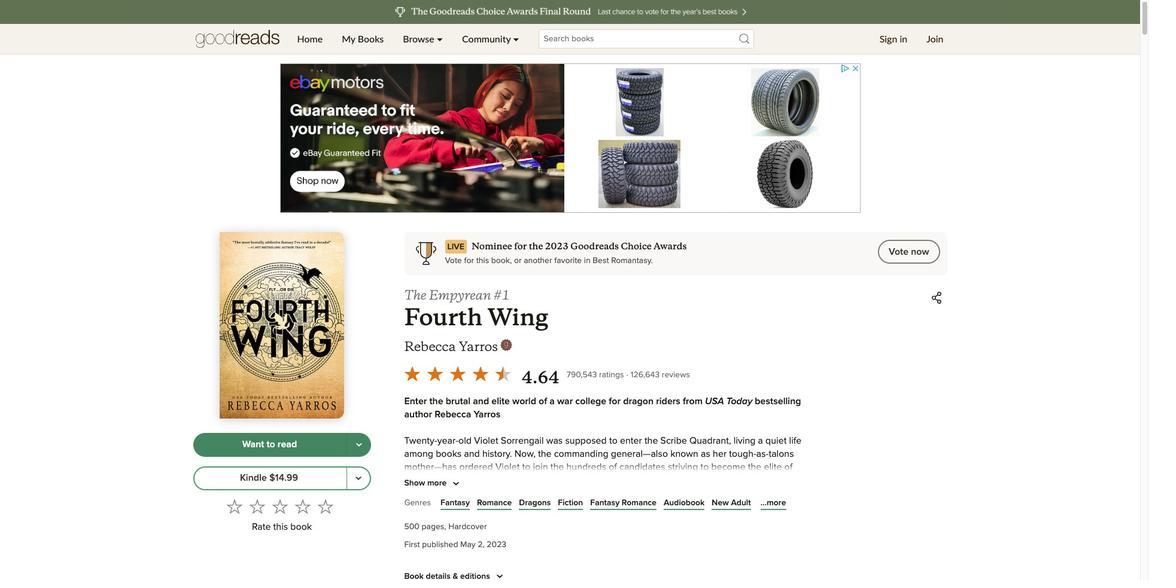 Task type: locate. For each thing, give the bounding box(es) containing it.
1 horizontal spatial romance
[[622, 499, 657, 508]]

bond
[[531, 515, 553, 525], [528, 541, 550, 551]]

2 horizontal spatial a
[[758, 436, 764, 446]]

the down 'chances'
[[779, 554, 793, 564]]

bond down 'everyone'
[[531, 515, 553, 525]]

body
[[630, 502, 651, 512]]

0 vertical spatial violet
[[474, 436, 499, 446]]

a up 'as-'
[[758, 436, 764, 446]]

her up wingleader in the left bottom of the page
[[521, 554, 535, 564]]

mother—has
[[405, 463, 457, 472]]

0 horizontal spatial elite
[[492, 397, 510, 407]]

0 horizontal spatial than
[[508, 502, 526, 512]]

elite left the world
[[492, 397, 510, 407]]

violet down the history.
[[496, 463, 520, 472]]

1 horizontal spatial a
[[747, 502, 752, 512]]

and
[[473, 397, 489, 407], [464, 450, 480, 459], [591, 502, 606, 512], [444, 568, 460, 577]]

0 horizontal spatial would
[[480, 554, 505, 564]]

in down just at bottom left
[[547, 568, 554, 577]]

incinerate
[[663, 515, 705, 525]]

to inside but when you're smaller than everyone else and your body is brittle, death is only a heartbeat away...because dragons don't bond to "fragile" humans. they incinerate them.
[[556, 515, 564, 525]]

0 horizontal spatial riders
[[475, 476, 499, 485]]

0 horizontal spatial vote
[[445, 257, 462, 265]]

book title: fourth wing element
[[405, 303, 548, 332]]

for
[[514, 241, 527, 252], [464, 257, 474, 265], [609, 397, 621, 407], [555, 554, 566, 564]]

vote for this book, or another favorite in best romantasy.
[[445, 257, 653, 265]]

adult
[[731, 499, 751, 508]]

0 vertical spatial riders
[[656, 397, 681, 407]]

show
[[405, 480, 425, 488]]

0 horizontal spatial dragon
[[442, 476, 473, 485]]

bond up just at bottom left
[[528, 541, 550, 551]]

may
[[461, 541, 476, 550]]

romance up don't
[[477, 499, 512, 508]]

navarre:
[[405, 476, 440, 485]]

1 horizontal spatial the
[[443, 554, 459, 564]]

you're
[[447, 502, 473, 512]]

0 horizontal spatial fantasy
[[441, 499, 470, 508]]

browse ▾ link
[[394, 24, 453, 54]]

to down 'everyone'
[[556, 515, 564, 525]]

1 horizontal spatial is
[[718, 502, 725, 512]]

nominee for the 2023 goodreads choice awards
[[472, 241, 687, 252]]

None search field
[[529, 29, 764, 49]]

and inside but when you're smaller than everyone else and your body is brittle, death is only a heartbeat away...because dragons don't bond to "fragile" humans. they incinerate them.
[[591, 502, 606, 512]]

most up mother's
[[606, 541, 627, 551]]

for right college
[[609, 397, 621, 407]]

2 horizontal spatial in
[[900, 33, 908, 44]]

2 fantasy from the left
[[591, 499, 620, 508]]

violet up the history.
[[474, 436, 499, 446]]

vote left now
[[889, 247, 909, 257]]

to left enter
[[610, 436, 618, 446]]

2 vertical spatial a
[[747, 502, 752, 512]]

1 vertical spatial yarros
[[474, 410, 501, 420]]

most down 'chances'
[[795, 554, 816, 564]]

in right sign
[[900, 33, 908, 44]]

rest
[[461, 554, 477, 564]]

home image
[[196, 24, 279, 54]]

fewer
[[426, 541, 449, 551]]

0 vertical spatial kill
[[657, 541, 669, 551]]

riders
[[656, 397, 681, 407], [475, 476, 499, 485]]

and left ruthless
[[444, 568, 460, 577]]

tough-
[[730, 450, 757, 459]]

1 romance from the left
[[477, 499, 512, 508]]

bond inside with fewer dragons willing to bond than cadets, most would kill violet to better their own chances of success. the rest would kill her just for being her mother's daughter—like xaden riorson, the most powerful and ruthless wingleader in the riders quadrant.
[[528, 541, 550, 551]]

1 horizontal spatial in
[[584, 257, 591, 265]]

0 horizontal spatial ▾
[[437, 33, 443, 44]]

for right just at bottom left
[[555, 554, 566, 564]]

"fragile"
[[566, 515, 600, 525]]

of down talons
[[785, 463, 793, 472]]

would down the willing
[[480, 554, 505, 564]]

▾
[[437, 33, 443, 44], [513, 33, 520, 44]]

1 horizontal spatial most
[[795, 554, 816, 564]]

quadrant,
[[690, 436, 732, 446]]

1 vertical spatial kill
[[508, 554, 519, 564]]

riders down ordered
[[475, 476, 499, 485]]

fantasy link
[[441, 498, 470, 510]]

advertisement region
[[280, 63, 861, 213]]

rate
[[252, 523, 271, 532]]

0 vertical spatial bond
[[531, 515, 553, 525]]

fourth
[[405, 303, 483, 332]]

romance
[[477, 499, 512, 508], [622, 499, 657, 508]]

of right 'chances'
[[815, 541, 823, 551]]

rating 4.64 out of 5 image
[[401, 363, 515, 386]]

their
[[736, 541, 755, 551]]

this down nominee
[[476, 257, 489, 265]]

0 vertical spatial elite
[[492, 397, 510, 407]]

dragons up rest
[[452, 541, 486, 551]]

1 horizontal spatial riders
[[656, 397, 681, 407]]

a right only
[[747, 502, 752, 512]]

2 ▾ from the left
[[513, 33, 520, 44]]

rebecca yarros
[[405, 339, 498, 355]]

0 vertical spatial vote
[[889, 247, 909, 257]]

away...because
[[405, 515, 468, 525]]

would up mother's
[[629, 541, 655, 551]]

is up the "them."
[[718, 502, 725, 512]]

▾ for browse ▾
[[437, 33, 443, 44]]

the left empyrean
[[405, 287, 427, 304]]

than up don't
[[508, 502, 526, 512]]

2,
[[478, 541, 485, 550]]

enter
[[620, 436, 642, 446]]

elite
[[492, 397, 510, 407], [764, 463, 782, 472]]

0 vertical spatial the
[[405, 287, 427, 304]]

0 horizontal spatial the
[[405, 287, 427, 304]]

2 horizontal spatial her
[[713, 450, 727, 459]]

death
[[691, 502, 715, 512]]

▾ inside the browse ▾ link
[[437, 33, 443, 44]]

1 vertical spatial vote
[[445, 257, 462, 265]]

yarros down average rating of 4.64 stars. figure
[[474, 410, 501, 420]]

0 horizontal spatial most
[[606, 541, 627, 551]]

kill
[[657, 541, 669, 551], [508, 554, 519, 564]]

kindle
[[240, 474, 267, 483]]

2023 up vote for this book, or another favorite in best romantasy.
[[545, 241, 569, 252]]

the inside with fewer dragons willing to bond than cadets, most would kill violet to better their own chances of success. the rest would kill her just for being her mother's daughter—like xaden riorson, the most powerful and ruthless wingleader in the riders quadrant.
[[443, 554, 459, 564]]

yarros left goodreads author image
[[459, 339, 498, 355]]

1 vertical spatial would
[[480, 554, 505, 564]]

is up they at bottom
[[654, 502, 660, 512]]

1 vertical spatial dragon
[[442, 476, 473, 485]]

for inside with fewer dragons willing to bond than cadets, most would kill violet to better their own chances of success. the rest would kill her just for being her mother's daughter—like xaden riorson, the most powerful and ruthless wingleader in the riders quadrant.
[[555, 554, 566, 564]]

1 horizontal spatial kill
[[657, 541, 669, 551]]

them.
[[707, 515, 731, 525]]

fantasy up the humans.
[[591, 499, 620, 508]]

home link
[[288, 24, 332, 54]]

Search by book title or ISBN text field
[[539, 29, 754, 49]]

dragon down the 126,643
[[623, 397, 654, 407]]

...more button
[[761, 498, 787, 510]]

join link
[[918, 24, 954, 54]]

790,543 ratings
[[567, 371, 624, 380]]

the up general—also on the bottom of the page
[[645, 436, 658, 446]]

reviews
[[662, 371, 690, 380]]

2 vertical spatial violet
[[671, 541, 695, 551]]

a left war
[[550, 397, 555, 407]]

and up ordered
[[464, 450, 480, 459]]

0 vertical spatial a
[[550, 397, 555, 407]]

elite down talons
[[764, 463, 782, 472]]

1 horizontal spatial elite
[[764, 463, 782, 472]]

now,
[[515, 450, 536, 459]]

0 horizontal spatial 2023
[[487, 541, 507, 550]]

2 vertical spatial in
[[547, 568, 554, 577]]

1 vertical spatial bond
[[528, 541, 550, 551]]

to down as
[[701, 463, 709, 472]]

elite inside twenty-year-old violet sorrengail was supposed to enter the scribe quadrant, living a quiet life among books and history. now, the commanding general—also known as her tough-as-talons mother—has ordered violet to join the hundreds of candidates striving to become the elite of navarre:
[[764, 463, 782, 472]]

0 vertical spatial most
[[606, 541, 627, 551]]

talons
[[769, 450, 794, 459]]

1 vertical spatial 2023
[[487, 541, 507, 550]]

1 vertical spatial than
[[553, 541, 571, 551]]

awards
[[654, 241, 687, 252]]

average rating of 4.64 stars. figure
[[401, 363, 567, 389]]

a
[[550, 397, 555, 407], [758, 436, 764, 446], [747, 502, 752, 512]]

1 vertical spatial most
[[795, 554, 816, 564]]

1 horizontal spatial ▾
[[513, 33, 520, 44]]

▾ inside the community ▾ "link"
[[513, 33, 520, 44]]

1 horizontal spatial vote
[[889, 247, 909, 257]]

0 horizontal spatial romance
[[477, 499, 512, 508]]

1 vertical spatial riders
[[475, 476, 499, 485]]

in left the best
[[584, 257, 591, 265]]

0 horizontal spatial is
[[654, 502, 660, 512]]

1 vertical spatial the
[[443, 554, 459, 564]]

rebecca inside bestselling author rebecca yarros
[[435, 410, 471, 420]]

fantasy for fantasy romance
[[591, 499, 620, 508]]

1 horizontal spatial dragon
[[623, 397, 654, 407]]

the up another
[[529, 241, 543, 252]]

fiction link
[[558, 498, 583, 510]]

1 ▾ from the left
[[437, 33, 443, 44]]

usa
[[705, 397, 724, 407]]

first
[[405, 541, 420, 550]]

goodreads author image
[[501, 340, 513, 352]]

romance up they at bottom
[[622, 499, 657, 508]]

dragons inside but when you're smaller than everyone else and your body is brittle, death is only a heartbeat away...because dragons don't bond to "fragile" humans. they incinerate them.
[[471, 515, 505, 525]]

790,543 ratings and 126,643 reviews figure
[[567, 368, 690, 382]]

kill up daughter—like
[[657, 541, 669, 551]]

1 fantasy from the left
[[441, 499, 470, 508]]

0 horizontal spatial kill
[[508, 554, 519, 564]]

for down live
[[464, 257, 474, 265]]

top genres for this book element
[[405, 496, 948, 515]]

fantasy up away...because
[[441, 499, 470, 508]]

sign
[[880, 33, 898, 44]]

a inside twenty-year-old violet sorrengail was supposed to enter the scribe quadrant, living a quiet life among books and history. now, the commanding general—also known as her tough-as-talons mother—has ordered violet to join the hundreds of candidates striving to become the elite of navarre:
[[758, 436, 764, 446]]

and right else
[[591, 502, 606, 512]]

ordered
[[460, 463, 493, 472]]

1 vertical spatial dragons
[[452, 541, 486, 551]]

fantasy romance link
[[591, 498, 657, 510]]

own
[[757, 541, 775, 551]]

1 vertical spatial rebecca
[[435, 410, 471, 420]]

rebecca down "fourth"
[[405, 339, 456, 355]]

rate 1 out of 5 image
[[227, 499, 243, 515]]

of inside with fewer dragons willing to bond than cadets, most would kill violet to better their own chances of success. the rest would kill her just for being her mother's daughter—like xaden riorson, the most powerful and ruthless wingleader in the riders quadrant.
[[815, 541, 823, 551]]

1 vertical spatial this
[[273, 523, 288, 532]]

▾ right the community
[[513, 33, 520, 44]]

supposed
[[566, 436, 607, 446]]

kill up wingleader in the left bottom of the page
[[508, 554, 519, 564]]

dragons down smaller
[[471, 515, 505, 525]]

the up "join"
[[538, 450, 552, 459]]

of right hundreds
[[609, 463, 617, 472]]

violet up daughter—like
[[671, 541, 695, 551]]

would
[[629, 541, 655, 551], [480, 554, 505, 564]]

▾ for community ▾
[[513, 33, 520, 44]]

0 vertical spatial in
[[900, 33, 908, 44]]

than inside but when you're smaller than everyone else and your body is brittle, death is only a heartbeat away...because dragons don't bond to "fragile" humans. they incinerate them.
[[508, 502, 526, 512]]

the
[[405, 287, 427, 304], [443, 554, 459, 564]]

0 horizontal spatial in
[[547, 568, 554, 577]]

riders left from
[[656, 397, 681, 407]]

her right as
[[713, 450, 727, 459]]

enter the brutal and elite world of a war college for dragon riders from usa today
[[405, 397, 753, 407]]

1 horizontal spatial than
[[553, 541, 571, 551]]

1 vertical spatial a
[[758, 436, 764, 446]]

1 horizontal spatial 2023
[[545, 241, 569, 252]]

a inside but when you're smaller than everyone else and your body is brittle, death is only a heartbeat away...because dragons don't bond to "fragile" humans. they incinerate them.
[[747, 502, 752, 512]]

1 vertical spatial elite
[[764, 463, 782, 472]]

0 vertical spatial this
[[476, 257, 489, 265]]

the down the first published may 2, 2023
[[443, 554, 459, 564]]

fantasy for fantasy
[[441, 499, 470, 508]]

nominee
[[472, 241, 512, 252]]

quiet
[[766, 436, 787, 446]]

her down cadets,
[[595, 554, 609, 564]]

romantasy.
[[612, 257, 653, 265]]

0 vertical spatial dragons
[[471, 515, 505, 525]]

vote down live
[[445, 257, 462, 265]]

rebecca down brutal
[[435, 410, 471, 420]]

dragon down ordered
[[442, 476, 473, 485]]

2023 right 2,
[[487, 541, 507, 550]]

for up or
[[514, 241, 527, 252]]

violet
[[474, 436, 499, 446], [496, 463, 520, 472], [671, 541, 695, 551]]

to left the read
[[267, 440, 275, 450]]

▾ right browse
[[437, 33, 443, 44]]

this right rate
[[273, 523, 288, 532]]

1 horizontal spatial fantasy
[[591, 499, 620, 508]]

0 vertical spatial would
[[629, 541, 655, 551]]

rate this book element
[[193, 496, 371, 537]]

than up the being
[[553, 541, 571, 551]]

in
[[900, 33, 908, 44], [584, 257, 591, 265], [547, 568, 554, 577]]

vote for vote for this book, or another favorite in best romantasy.
[[445, 257, 462, 265]]

0 vertical spatial than
[[508, 502, 526, 512]]

brutal
[[446, 397, 471, 407]]

vote now
[[889, 247, 930, 257]]



Task type: vqa. For each thing, say whether or not it's contained in the screenshot.
New Adult link
yes



Task type: describe. For each thing, give the bounding box(es) containing it.
rate 3 out of 5 image
[[272, 499, 288, 515]]

author
[[405, 410, 432, 420]]

rate 4 out of 5 image
[[295, 499, 311, 515]]

cadets,
[[574, 541, 604, 551]]

read
[[278, 440, 297, 450]]

everyone
[[529, 502, 568, 512]]

want
[[242, 440, 264, 450]]

my books link
[[332, 24, 394, 54]]

was
[[547, 436, 563, 446]]

success.
[[405, 554, 440, 564]]

790,543
[[567, 371, 597, 380]]

dragons
[[519, 499, 551, 508]]

#1
[[494, 287, 510, 304]]

the right enter
[[430, 397, 443, 407]]

of right the world
[[539, 397, 547, 407]]

dragon riders
[[442, 476, 499, 485]]

books
[[436, 450, 462, 459]]

home
[[297, 33, 323, 44]]

to down now,
[[523, 463, 531, 472]]

1 is from the left
[[654, 502, 660, 512]]

now
[[912, 247, 930, 257]]

books
[[358, 33, 384, 44]]

0 vertical spatial dragon
[[623, 397, 654, 407]]

romance link
[[477, 498, 512, 510]]

1 vertical spatial violet
[[496, 463, 520, 472]]

smaller
[[475, 502, 505, 512]]

rating 0 out of 5 group
[[223, 496, 337, 518]]

scribe
[[661, 436, 687, 446]]

from
[[683, 397, 703, 407]]

your
[[609, 502, 628, 512]]

want to read
[[242, 440, 297, 450]]

and inside twenty-year-old violet sorrengail was supposed to enter the scribe quadrant, living a quiet life among books and history. now, the commanding general—also known as her tough-as-talons mother—has ordered violet to join the hundreds of candidates striving to become the elite of navarre:
[[464, 450, 480, 459]]

wing
[[488, 303, 548, 332]]

book
[[291, 523, 312, 532]]

500 pages, hardcover
[[405, 523, 487, 532]]

1 vertical spatial in
[[584, 257, 591, 265]]

dragons inside with fewer dragons willing to bond than cadets, most would kill violet to better their own chances of success. the rest would kill her just for being her mother's daughter—like xaden riorson, the most powerful and ruthless wingleader in the riders quadrant.
[[452, 541, 486, 551]]

war
[[558, 397, 573, 407]]

known
[[671, 450, 699, 459]]

published
[[422, 541, 458, 550]]

more
[[428, 480, 447, 488]]

rate this book
[[252, 523, 312, 532]]

ratings
[[599, 371, 624, 380]]

just
[[538, 554, 552, 564]]

the right "join"
[[551, 463, 564, 472]]

show more
[[405, 480, 447, 488]]

1 horizontal spatial her
[[595, 554, 609, 564]]

humans.
[[602, 515, 638, 525]]

empyrean
[[429, 287, 491, 304]]

being
[[569, 554, 593, 564]]

college
[[576, 397, 607, 407]]

0 horizontal spatial a
[[550, 397, 555, 407]]

year-
[[438, 436, 459, 446]]

today
[[727, 397, 753, 407]]

powerful
[[405, 568, 441, 577]]

join
[[927, 33, 944, 44]]

fiction
[[558, 499, 583, 508]]

the inside the empyrean #1 fourth wing
[[405, 287, 427, 304]]

1 horizontal spatial would
[[629, 541, 655, 551]]

first published may 2, 2023
[[405, 541, 507, 550]]

new adult
[[712, 499, 751, 508]]

and right brutal
[[473, 397, 489, 407]]

126,643 reviews
[[631, 371, 690, 380]]

500
[[405, 523, 420, 532]]

choice
[[621, 241, 652, 252]]

striving
[[668, 463, 698, 472]]

the down 'as-'
[[748, 463, 762, 472]]

heartbeat
[[755, 502, 795, 512]]

new
[[712, 499, 729, 508]]

rate 2 out of 5 image
[[250, 499, 265, 515]]

0 vertical spatial rebecca
[[405, 339, 456, 355]]

to right the willing
[[518, 541, 526, 551]]

bestselling
[[755, 397, 802, 407]]

twenty-year-old violet sorrengail was supposed to enter the scribe quadrant, living a quiet life among books and history. now, the commanding general—also known as her tough-as-talons mother—has ordered violet to join the hundreds of candidates striving to become the elite of navarre:
[[405, 436, 802, 485]]

2 is from the left
[[718, 502, 725, 512]]

riders
[[572, 568, 599, 577]]

with fewer dragons willing to bond than cadets, most would kill violet to better their own chances of success. the rest would kill her just for being her mother's daughter—like xaden riorson, the most powerful and ruthless wingleader in the riders quadrant.
[[405, 541, 823, 577]]

the down the being
[[556, 568, 570, 577]]

to inside button
[[267, 440, 275, 450]]

4.64
[[522, 368, 560, 389]]

yarros inside bestselling author rebecca yarros
[[474, 410, 501, 420]]

community ▾ link
[[453, 24, 529, 54]]

else
[[571, 502, 588, 512]]

new adult link
[[712, 498, 751, 510]]

fantasy romance
[[591, 499, 657, 508]]

life
[[790, 436, 802, 446]]

living
[[734, 436, 756, 446]]

sign in link
[[870, 24, 918, 54]]

only
[[727, 502, 745, 512]]

rebecca yarros link
[[405, 339, 513, 356]]

in inside with fewer dragons willing to bond than cadets, most would kill violet to better their own chances of success. the rest would kill her just for being her mother's daughter—like xaden riorson, the most powerful and ruthless wingleader in the riders quadrant.
[[547, 568, 554, 577]]

and inside with fewer dragons willing to bond than cadets, most would kill violet to better their own chances of success. the rest would kill her just for being her mother's daughter—like xaden riorson, the most powerful and ruthless wingleader in the riders quadrant.
[[444, 568, 460, 577]]

dragons link
[[519, 498, 551, 510]]

sorrengail
[[501, 436, 544, 446]]

vote for vote now
[[889, 247, 909, 257]]

to left better at bottom right
[[698, 541, 706, 551]]

vote in the final round of the 2023 goodreads choice awards image
[[135, 0, 1006, 24]]

pages,
[[422, 523, 446, 532]]

commanding
[[554, 450, 609, 459]]

her inside twenty-year-old violet sorrengail was supposed to enter the scribe quadrant, living a quiet life among books and history. now, the commanding general—also known as her tough-as-talons mother—has ordered violet to join the hundreds of candidates striving to become the elite of navarre:
[[713, 450, 727, 459]]

0 vertical spatial 2023
[[545, 241, 569, 252]]

community
[[462, 33, 511, 44]]

riorson,
[[743, 554, 777, 564]]

become
[[712, 463, 746, 472]]

0 horizontal spatial her
[[521, 554, 535, 564]]

book,
[[492, 257, 512, 265]]

candidates
[[620, 463, 666, 472]]

show more button
[[405, 477, 464, 492]]

or
[[514, 257, 522, 265]]

goodreads
[[571, 241, 619, 252]]

1 horizontal spatial this
[[476, 257, 489, 265]]

best
[[593, 257, 609, 265]]

my books
[[342, 33, 384, 44]]

browse ▾
[[403, 33, 443, 44]]

than inside with fewer dragons willing to bond than cadets, most would kill violet to better their own chances of success. the rest would kill her just for being her mother's daughter—like xaden riorson, the most powerful and ruthless wingleader in the riders quadrant.
[[553, 541, 571, 551]]

with
[[405, 541, 423, 551]]

0 vertical spatial yarros
[[459, 339, 498, 355]]

kindle $14.99 link
[[193, 467, 347, 491]]

violet inside with fewer dragons willing to bond than cadets, most would kill violet to better their own chances of success. the rest would kill her just for being her mother's daughter—like xaden riorson, the most powerful and ruthless wingleader in the riders quadrant.
[[671, 541, 695, 551]]

history.
[[483, 450, 512, 459]]

genres
[[405, 499, 431, 508]]

community ▾
[[462, 33, 520, 44]]

0 horizontal spatial this
[[273, 523, 288, 532]]

as-
[[757, 450, 769, 459]]

rate 5 out of 5 image
[[318, 499, 334, 515]]

don't
[[508, 515, 529, 525]]

bond inside but when you're smaller than everyone else and your body is brittle, death is only a heartbeat away...because dragons don't bond to "fragile" humans. they incinerate them.
[[531, 515, 553, 525]]

2 romance from the left
[[622, 499, 657, 508]]



